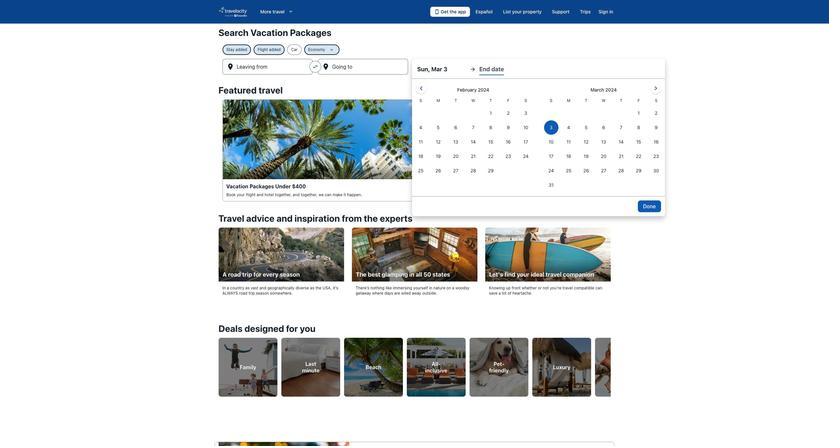 Task type: describe. For each thing, give the bounding box(es) containing it.
featured travel region
[[215, 81, 615, 209]]

swap origin and destination values image
[[313, 64, 318, 70]]

travelocity logo image
[[219, 7, 247, 17]]

next image
[[607, 361, 615, 369]]

previous month image
[[418, 84, 425, 92]]



Task type: vqa. For each thing, say whether or not it's contained in the screenshot.
31 to the right
no



Task type: locate. For each thing, give the bounding box(es) containing it.
main content
[[0, 24, 830, 446]]

travel advice and inspiration from the experts region
[[215, 209, 615, 308]]

previous image
[[215, 361, 223, 369]]

download the app button image
[[435, 9, 440, 14]]

next month image
[[652, 84, 660, 92]]



